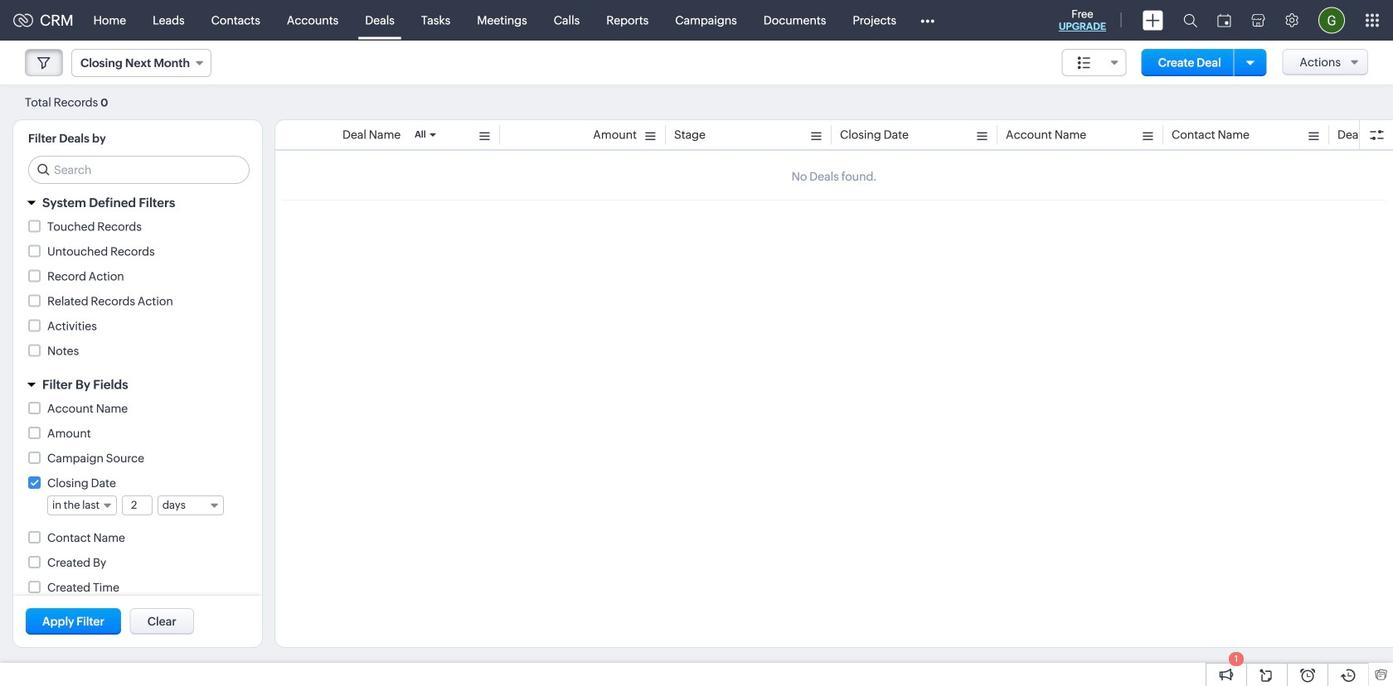 Task type: vqa. For each thing, say whether or not it's contained in the screenshot.
button
no



Task type: describe. For each thing, give the bounding box(es) containing it.
create menu element
[[1133, 0, 1174, 40]]

profile element
[[1309, 0, 1356, 40]]

profile image
[[1319, 7, 1346, 34]]

logo image
[[13, 14, 33, 27]]

create menu image
[[1143, 10, 1164, 30]]



Task type: locate. For each thing, give the bounding box(es) containing it.
Other Modules field
[[910, 7, 946, 34]]

search element
[[1174, 0, 1208, 41]]

None text field
[[123, 497, 152, 515]]

calendar image
[[1218, 14, 1232, 27]]

search image
[[1184, 13, 1198, 27]]

None field
[[71, 49, 212, 77], [1062, 49, 1127, 76], [47, 496, 117, 516], [157, 496, 224, 516], [71, 49, 212, 77], [47, 496, 117, 516], [157, 496, 224, 516]]

size image
[[1078, 56, 1091, 71]]

none field the 'size'
[[1062, 49, 1127, 76]]

Search text field
[[29, 157, 249, 183]]



